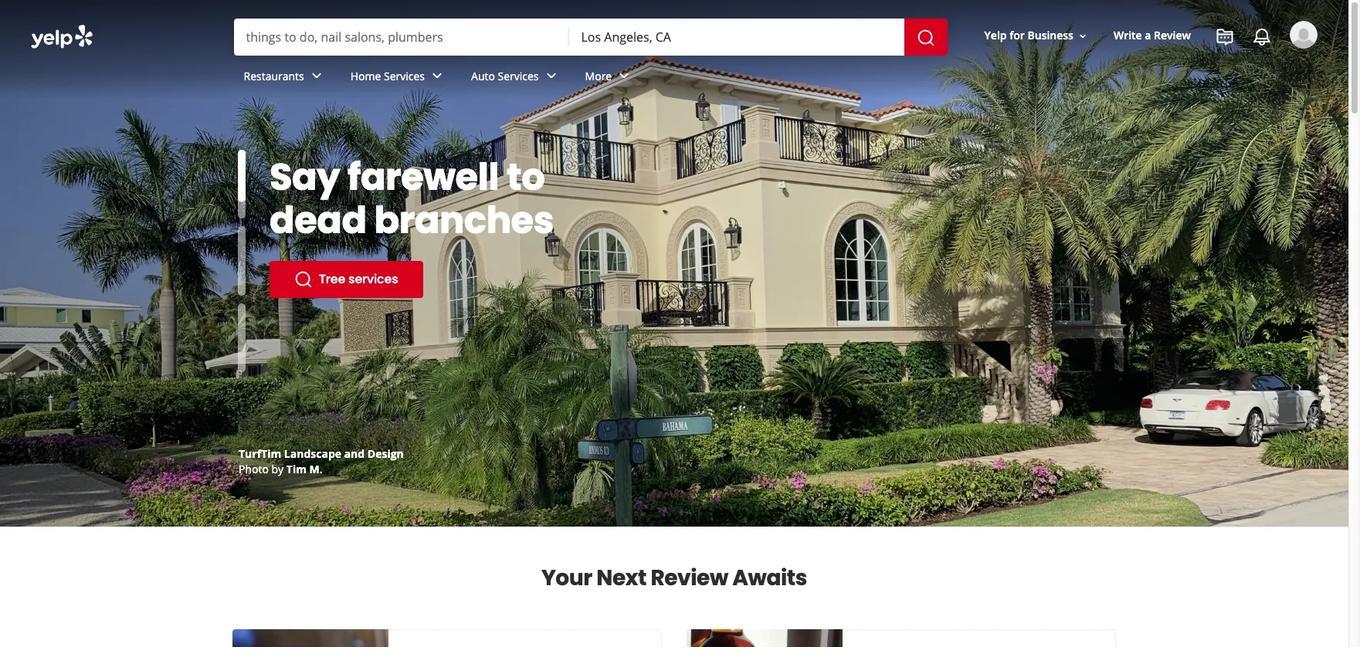 Task type: vqa. For each thing, say whether or not it's contained in the screenshot.
for
yes



Task type: describe. For each thing, give the bounding box(es) containing it.
auto services link
[[459, 56, 573, 100]]

to
[[507, 151, 545, 203]]

write a review link
[[1108, 22, 1197, 50]]

design
[[368, 447, 404, 461]]

services for home services
[[384, 68, 425, 83]]

tree
[[319, 270, 345, 288]]

turftim landscape and design photo by tim m.
[[239, 447, 404, 477]]

turftim
[[239, 447, 281, 461]]

yelp
[[985, 28, 1007, 43]]

tree services link
[[270, 261, 423, 298]]

24 search v2 image
[[294, 270, 313, 289]]

projects image
[[1216, 28, 1235, 46]]

24 chevron down v2 image for home services
[[428, 67, 447, 85]]

photo of wheated image
[[687, 630, 843, 647]]

auto
[[471, 68, 495, 83]]

say
[[270, 151, 340, 203]]

and
[[344, 447, 365, 461]]

m.
[[309, 462, 323, 477]]

yelp for business
[[985, 28, 1074, 43]]

home services
[[351, 68, 425, 83]]

farewell
[[348, 151, 499, 203]]

turftim landscape and design link
[[239, 447, 404, 461]]

restaurants link
[[231, 56, 338, 100]]

24 chevron down v2 image for more
[[615, 67, 634, 85]]

business categories element
[[231, 56, 1318, 100]]

Find text field
[[246, 29, 557, 46]]

review for a
[[1154, 28, 1191, 43]]

more
[[585, 68, 612, 83]]

review for next
[[651, 563, 728, 593]]

next
[[597, 563, 647, 593]]

24 chevron down v2 image for auto services
[[542, 67, 561, 85]]

tim
[[286, 462, 307, 477]]

landscape
[[284, 447, 341, 461]]

24 chevron down v2 image for restaurants
[[307, 67, 326, 85]]

by
[[272, 462, 284, 477]]

photo
[[239, 462, 269, 477]]

auto services
[[471, 68, 539, 83]]

yelp for business button
[[978, 22, 1095, 50]]



Task type: locate. For each thing, give the bounding box(es) containing it.
2 services from the left
[[498, 68, 539, 83]]

1 services from the left
[[384, 68, 425, 83]]

1 24 chevron down v2 image from the left
[[307, 67, 326, 85]]

0 vertical spatial review
[[1154, 28, 1191, 43]]

0 horizontal spatial none field
[[246, 29, 557, 46]]

more link
[[573, 56, 646, 100]]

services inside home services link
[[384, 68, 425, 83]]

1 horizontal spatial none field
[[581, 29, 892, 46]]

home
[[351, 68, 381, 83]]

select slide image
[[238, 135, 246, 204]]

notifications image
[[1253, 28, 1272, 46]]

review right the a
[[1154, 28, 1191, 43]]

2 24 chevron down v2 image from the left
[[428, 67, 447, 85]]

none field find
[[246, 29, 557, 46]]

24 chevron down v2 image
[[307, 67, 326, 85], [428, 67, 447, 85], [542, 67, 561, 85], [615, 67, 634, 85]]

services right 'home'
[[384, 68, 425, 83]]

none field up business categories element
[[581, 29, 892, 46]]

1 horizontal spatial services
[[498, 68, 539, 83]]

write a review
[[1114, 28, 1191, 43]]

review
[[1154, 28, 1191, 43], [651, 563, 728, 593]]

None search field
[[0, 0, 1349, 114], [234, 19, 951, 56], [0, 0, 1349, 114], [234, 19, 951, 56]]

1 vertical spatial review
[[651, 563, 728, 593]]

2 none field from the left
[[581, 29, 892, 46]]

user actions element
[[972, 19, 1340, 114]]

24 chevron down v2 image inside the restaurants link
[[307, 67, 326, 85]]

24 chevron down v2 image right more
[[615, 67, 634, 85]]

16 chevron down v2 image
[[1077, 30, 1089, 42]]

awaits
[[733, 563, 807, 593]]

jeremy m. image
[[1290, 21, 1318, 49]]

4 24 chevron down v2 image from the left
[[615, 67, 634, 85]]

tim m. link
[[286, 462, 323, 477]]

1 none field from the left
[[246, 29, 557, 46]]

restaurants
[[244, 68, 304, 83]]

24 chevron down v2 image inside 'auto services' link
[[542, 67, 561, 85]]

business
[[1028, 28, 1074, 43]]

write
[[1114, 28, 1142, 43]]

search image
[[917, 28, 935, 47]]

1 horizontal spatial review
[[1154, 28, 1191, 43]]

explore banner section banner
[[0, 0, 1349, 527]]

services
[[348, 270, 398, 288]]

0 horizontal spatial services
[[384, 68, 425, 83]]

review inside user actions element
[[1154, 28, 1191, 43]]

say farewell to dead branches
[[270, 151, 554, 246]]

photo of aunts et uncles image
[[233, 630, 389, 647]]

3 24 chevron down v2 image from the left
[[542, 67, 561, 85]]

services right the "auto"
[[498, 68, 539, 83]]

none field near
[[581, 29, 892, 46]]

24 chevron down v2 image right auto services
[[542, 67, 561, 85]]

for
[[1010, 28, 1025, 43]]

home services link
[[338, 56, 459, 100]]

24 chevron down v2 image left the "auto"
[[428, 67, 447, 85]]

Near text field
[[581, 29, 892, 46]]

dead
[[270, 195, 367, 246]]

None field
[[246, 29, 557, 46], [581, 29, 892, 46]]

services inside 'auto services' link
[[498, 68, 539, 83]]

services
[[384, 68, 425, 83], [498, 68, 539, 83]]

none field up home services
[[246, 29, 557, 46]]

your
[[541, 563, 592, 593]]

services for auto services
[[498, 68, 539, 83]]

your next review awaits
[[541, 563, 807, 593]]

24 chevron down v2 image right restaurants
[[307, 67, 326, 85]]

branches
[[374, 195, 554, 246]]

24 chevron down v2 image inside more link
[[615, 67, 634, 85]]

review right next at the bottom of the page
[[651, 563, 728, 593]]

24 chevron down v2 image inside home services link
[[428, 67, 447, 85]]

a
[[1145, 28, 1151, 43]]

0 horizontal spatial review
[[651, 563, 728, 593]]

tree services
[[319, 270, 398, 288]]



